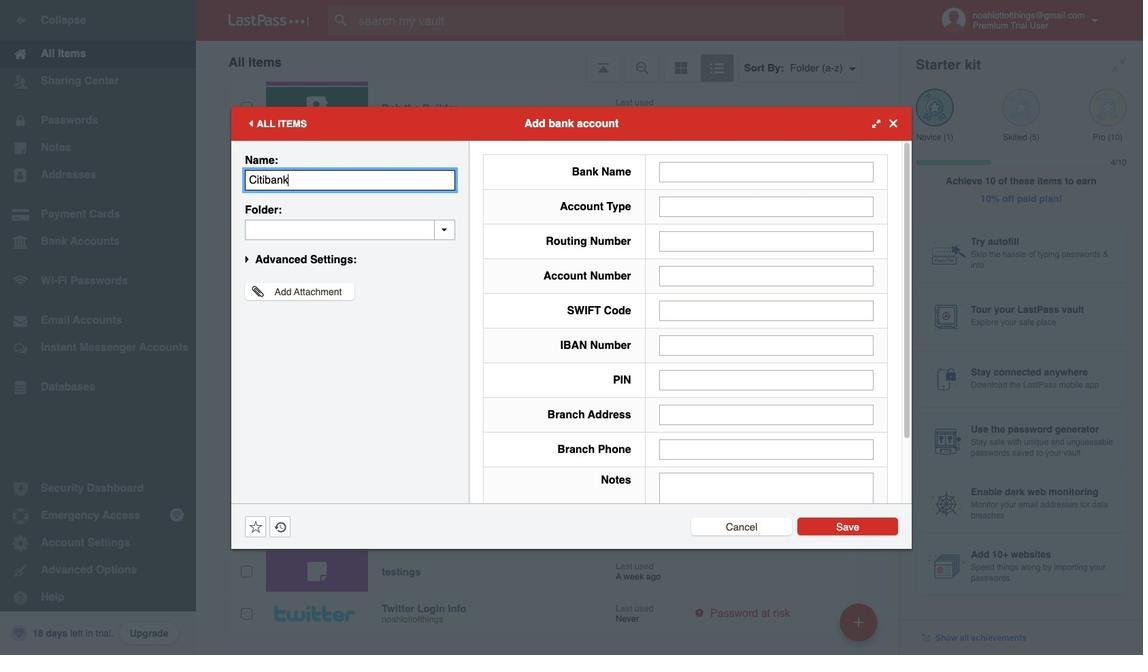 Task type: describe. For each thing, give the bounding box(es) containing it.
vault options navigation
[[196, 41, 900, 82]]

search my vault text field
[[328, 5, 872, 35]]

main navigation navigation
[[0, 0, 196, 656]]

new item navigation
[[836, 600, 887, 656]]

lastpass image
[[229, 14, 309, 27]]



Task type: locate. For each thing, give the bounding box(es) containing it.
dialog
[[232, 107, 912, 566]]

None text field
[[660, 162, 874, 182], [245, 170, 456, 190], [660, 196, 874, 217], [245, 220, 456, 240], [660, 231, 874, 252], [660, 335, 874, 356], [660, 440, 874, 460], [660, 473, 874, 557], [660, 162, 874, 182], [245, 170, 456, 190], [660, 196, 874, 217], [245, 220, 456, 240], [660, 231, 874, 252], [660, 335, 874, 356], [660, 440, 874, 460], [660, 473, 874, 557]]

Search search field
[[328, 5, 872, 35]]

new item image
[[855, 618, 864, 627]]

None text field
[[660, 266, 874, 286], [660, 301, 874, 321], [660, 370, 874, 391], [660, 405, 874, 425], [660, 266, 874, 286], [660, 301, 874, 321], [660, 370, 874, 391], [660, 405, 874, 425]]



Task type: vqa. For each thing, say whether or not it's contained in the screenshot.
Vault options navigation
yes



